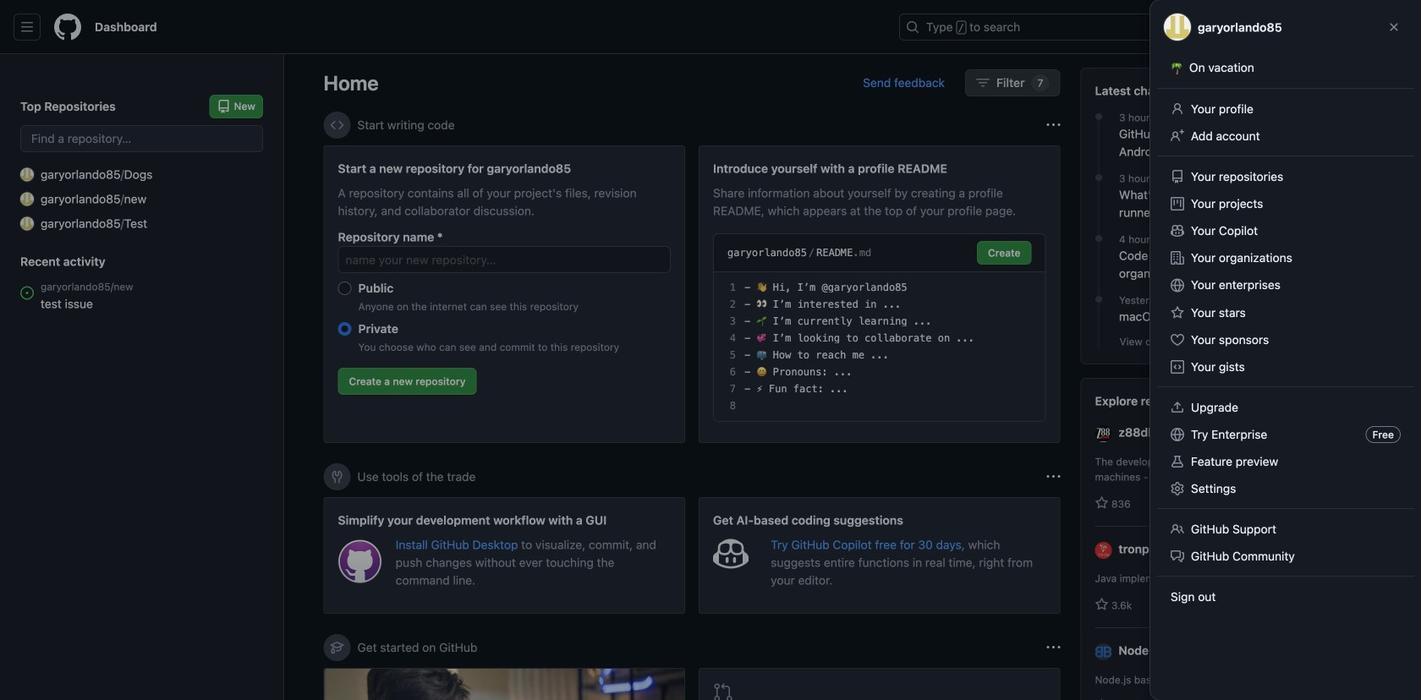 Task type: vqa. For each thing, say whether or not it's contained in the screenshot.
2nd dot fill image from the bottom of the Explore element
yes



Task type: describe. For each thing, give the bounding box(es) containing it.
star image
[[1096, 497, 1109, 510]]

explore element
[[1081, 68, 1383, 701]]

explore repositories navigation
[[1081, 378, 1383, 701]]

dot fill image
[[1093, 232, 1106, 245]]

2 dot fill image from the top
[[1093, 171, 1106, 185]]

triangle down image
[[1248, 20, 1262, 34]]

star image
[[1096, 598, 1109, 612]]



Task type: locate. For each thing, give the bounding box(es) containing it.
account element
[[0, 54, 284, 701]]

0 vertical spatial dot fill image
[[1093, 110, 1106, 124]]

plus image
[[1228, 20, 1242, 34]]

1 vertical spatial dot fill image
[[1093, 171, 1106, 185]]

homepage image
[[54, 14, 81, 41]]

2 vertical spatial dot fill image
[[1093, 293, 1106, 306]]

dot fill image
[[1093, 110, 1106, 124], [1093, 171, 1106, 185], [1093, 293, 1106, 306]]

1 dot fill image from the top
[[1093, 110, 1106, 124]]

command palette image
[[1176, 20, 1189, 34]]

3 dot fill image from the top
[[1093, 293, 1106, 306]]



